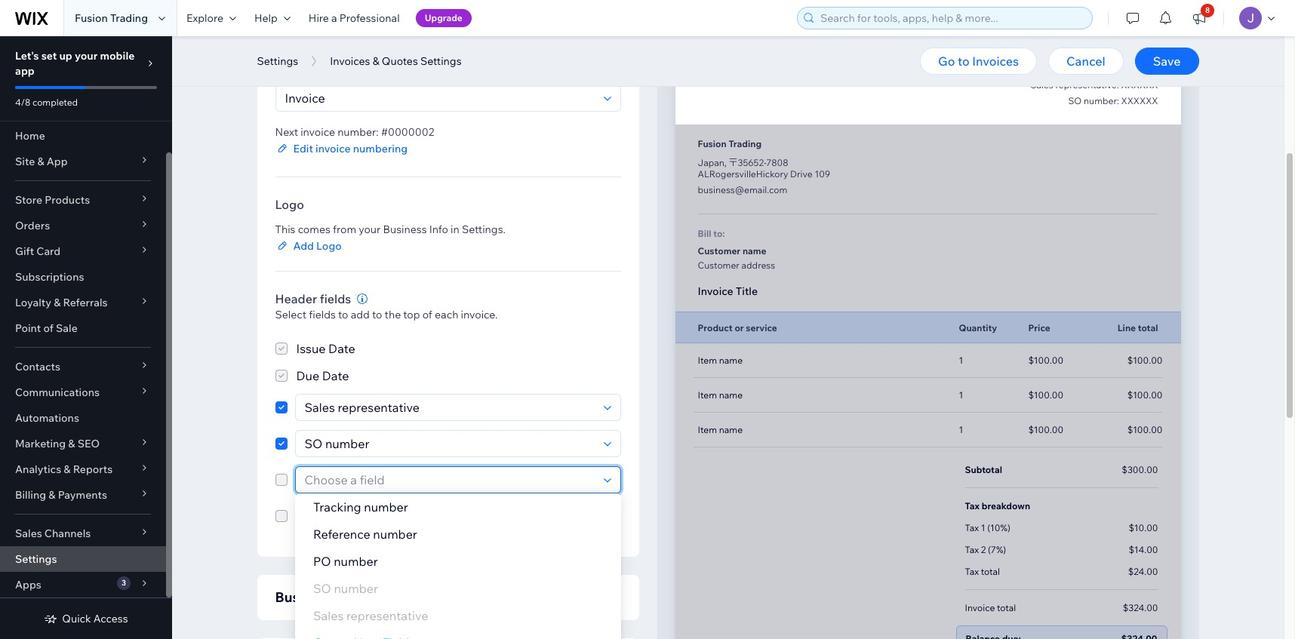 Task type: vqa. For each thing, say whether or not it's contained in the screenshot.
Methods corresponding to Payment Methods
no



Task type: describe. For each thing, give the bounding box(es) containing it.
home link
[[0, 123, 166, 149]]

(7%)
[[989, 545, 1007, 556]]

quotes
[[382, 54, 418, 68]]

add logo
[[293, 239, 342, 253]]

& for invoices
[[373, 54, 380, 68]]

1 item from the top
[[698, 355, 717, 366]]

gift
[[15, 245, 34, 258]]

professional
[[340, 11, 400, 25]]

subscriptions link
[[0, 264, 166, 290]]

communications
[[15, 386, 100, 400]]

your for business
[[359, 223, 381, 236]]

$14.00
[[1129, 545, 1159, 556]]

4/8
[[15, 97, 30, 108]]

subtotal
[[966, 464, 1003, 476]]

invoices inside 'button'
[[330, 54, 370, 68]]

to inside button
[[958, 54, 970, 69]]

#0000002 issue date: dec 19, 2023 due date: dec 19, 2023 sales representative: xxxxxx so number: xxxxxx
[[1031, 29, 1159, 106]]

settings for settings button on the left top
[[257, 54, 298, 68]]

line
[[1118, 322, 1137, 333]]

tracking number
[[313, 500, 408, 515]]

& for marketing
[[68, 437, 75, 451]]

number for tracking number
[[364, 500, 408, 515]]

card
[[36, 245, 61, 258]]

go to invoices
[[939, 54, 1020, 69]]

product or service
[[698, 322, 778, 333]]

breakdown
[[982, 501, 1031, 512]]

comes
[[298, 223, 331, 236]]

and
[[372, 54, 393, 69]]

your for mobile
[[75, 49, 98, 63]]

Search for tools, apps, help & more... field
[[816, 8, 1088, 29]]

payments
[[58, 489, 107, 502]]

invoices inside button
[[973, 54, 1020, 69]]

of inside sidebar element
[[43, 322, 54, 335]]

site
[[15, 155, 35, 168]]

tax 2 (7%)
[[966, 545, 1007, 556]]

invoice for invoice title
[[698, 285, 734, 298]]

app
[[47, 155, 68, 168]]

reports
[[73, 463, 113, 477]]

settings inside the invoices & quotes settings 'button'
[[421, 54, 462, 68]]

select fields to add to the top of each invoice.
[[275, 308, 498, 322]]

mobile
[[100, 49, 135, 63]]

info
[[430, 223, 449, 236]]

0 horizontal spatial #0000002
[[381, 125, 434, 139]]

analytics & reports
[[15, 463, 113, 477]]

1 choose a field field from the top
[[300, 395, 599, 421]]

2 item from the top
[[698, 390, 717, 401]]

2 xxxxxx from the top
[[1122, 95, 1159, 106]]

hire a professional
[[309, 11, 400, 25]]

analytics & reports button
[[0, 457, 166, 483]]

fusion for fusion trading japan, 〒35652-7808 alrogersvillehickory drive 109 business@email.com
[[698, 138, 727, 150]]

2 19, from the top
[[1124, 63, 1136, 75]]

invoice total
[[966, 603, 1017, 614]]

upgrade button
[[416, 9, 472, 27]]

sales inside #0000002 issue date: dec 19, 2023 due date: dec 19, 2023 sales representative: xxxxxx so number: xxxxxx
[[1031, 79, 1054, 91]]

quick access button
[[44, 612, 128, 626]]

name inside bill to: customer name customer address
[[743, 245, 767, 257]]

up
[[59, 49, 72, 63]]

tax breakdown
[[966, 501, 1031, 512]]

1 xxxxxx from the top
[[1122, 79, 1159, 91]]

tax for tax breakdown
[[966, 501, 980, 512]]

$24.00
[[1129, 566, 1159, 578]]

access
[[93, 612, 128, 626]]

so
[[1069, 95, 1082, 106]]

orders button
[[0, 213, 166, 239]]

tax for tax 2 (7%)
[[966, 545, 980, 556]]

store products button
[[0, 187, 166, 213]]

sales channels button
[[0, 521, 166, 547]]

$10.00
[[1129, 523, 1159, 534]]

1 option from the top
[[295, 575, 622, 603]]

& for loyalty
[[54, 296, 61, 310]]

invoice.
[[461, 308, 498, 322]]

number right and
[[396, 54, 441, 69]]

$324.00
[[1124, 603, 1159, 614]]

cancel button
[[1049, 48, 1124, 75]]

fields for select
[[309, 308, 336, 322]]

& for analytics
[[64, 463, 71, 477]]

loyalty & referrals button
[[0, 290, 166, 316]]

hire
[[309, 11, 329, 25]]

0 horizontal spatial business
[[275, 589, 333, 606]]

total for invoice total
[[998, 603, 1017, 614]]

upgrade
[[425, 12, 463, 23]]

address
[[742, 260, 776, 271]]

number for po number
[[334, 554, 378, 569]]

loyalty
[[15, 296, 51, 310]]

2 dec from the top
[[1105, 63, 1122, 75]]

quick access
[[62, 612, 128, 626]]

1 19, from the top
[[1124, 48, 1136, 59]]

orders
[[15, 219, 50, 233]]

product
[[698, 322, 733, 333]]

store products
[[15, 193, 90, 207]]

1 date: from the top
[[1081, 48, 1103, 59]]

marketing & seo
[[15, 437, 100, 451]]

header fields
[[275, 292, 351, 307]]

#0000002 inside #0000002 issue date: dec 19, 2023 due date: dec 19, 2023 sales representative: xxxxxx so number: xxxxxx
[[1106, 29, 1159, 43]]

bill
[[698, 228, 712, 239]]

1 horizontal spatial to
[[372, 308, 382, 322]]

contacts
[[15, 360, 60, 374]]

0 horizontal spatial to
[[338, 308, 349, 322]]

〒35652-
[[729, 157, 767, 168]]

line total
[[1118, 322, 1159, 333]]

sidebar element
[[0, 36, 172, 640]]

1 item name from the top
[[698, 355, 743, 366]]

reference
[[313, 527, 371, 542]]

billing & payments button
[[0, 483, 166, 508]]

add logo button
[[275, 239, 506, 254]]

2 option from the top
[[295, 603, 622, 630]]

8
[[1206, 5, 1211, 15]]

2 item name from the top
[[698, 390, 743, 401]]

quantity
[[959, 322, 998, 333]]

& for billing
[[49, 489, 56, 502]]

invoice for edit
[[316, 142, 351, 156]]

go to invoices button
[[921, 48, 1038, 75]]

point
[[15, 322, 41, 335]]

representative:
[[1056, 79, 1120, 91]]

point of sale
[[15, 322, 78, 335]]



Task type: locate. For each thing, give the bounding box(es) containing it.
invoices right 'go'
[[973, 54, 1020, 69]]

2 customer from the top
[[698, 260, 740, 271]]

2 horizontal spatial to
[[958, 54, 970, 69]]

due
[[1061, 63, 1079, 75]]

1 vertical spatial fields
[[309, 308, 336, 322]]

1 vertical spatial number:
[[338, 125, 379, 139]]

1 vertical spatial fusion
[[698, 138, 727, 150]]

0 vertical spatial invoice
[[301, 125, 335, 139]]

1 dec from the top
[[1105, 48, 1122, 59]]

fields down header fields
[[309, 308, 336, 322]]

number for reference number
[[373, 527, 418, 542]]

1 vertical spatial sales
[[15, 527, 42, 541]]

settings for settings link
[[15, 553, 57, 566]]

#0000002
[[1106, 29, 1159, 43], [381, 125, 434, 139]]

0 horizontal spatial your
[[75, 49, 98, 63]]

your right 'up'
[[75, 49, 98, 63]]

1 horizontal spatial settings
[[257, 54, 298, 68]]

referrals
[[63, 296, 108, 310]]

logo down comes
[[317, 239, 342, 253]]

logo
[[275, 197, 304, 212], [317, 239, 342, 253]]

total for line total
[[1139, 322, 1159, 333]]

sales left "representative:"
[[1031, 79, 1054, 91]]

0 vertical spatial your
[[75, 49, 98, 63]]

4/8 completed
[[15, 97, 78, 108]]

1 vertical spatial dec
[[1105, 63, 1122, 75]]

1 horizontal spatial invoices
[[973, 54, 1020, 69]]

tax for tax 1 (10%)
[[966, 523, 980, 534]]

sales down billing
[[15, 527, 42, 541]]

business up add logo button
[[383, 223, 427, 236]]

1 vertical spatial 19,
[[1124, 63, 1136, 75]]

number: inside #0000002 issue date: dec 19, 2023 due date: dec 19, 2023 sales representative: xxxxxx so number: xxxxxx
[[1084, 95, 1120, 106]]

1 horizontal spatial logo
[[317, 239, 342, 253]]

& left quotes
[[373, 54, 380, 68]]

your inside let's set up your mobile app
[[75, 49, 98, 63]]

1 horizontal spatial your
[[359, 223, 381, 236]]

0 vertical spatial item name
[[698, 355, 743, 366]]

settings right quotes
[[421, 54, 462, 68]]

0 horizontal spatial fusion
[[75, 11, 108, 25]]

list box
[[295, 494, 622, 630]]

item
[[698, 355, 717, 366], [698, 390, 717, 401], [698, 424, 717, 436]]

trading for fusion trading japan, 〒35652-7808 alrogersvillehickory drive 109 business@email.com
[[729, 138, 762, 150]]

1 vertical spatial invoice
[[966, 603, 996, 614]]

apps
[[15, 578, 41, 592]]

this comes from your business info in settings.
[[275, 223, 506, 236]]

app
[[15, 64, 35, 78]]

invoice inside edit invoice numbering button
[[316, 142, 351, 156]]

header
[[275, 292, 317, 307]]

1 vertical spatial logo
[[317, 239, 342, 253]]

let's set up your mobile app
[[15, 49, 135, 78]]

1 vertical spatial your
[[359, 223, 381, 236]]

tax left 2
[[966, 545, 980, 556]]

2 choose a field field from the top
[[300, 431, 599, 457]]

& inside popup button
[[49, 489, 56, 502]]

1 horizontal spatial trading
[[729, 138, 762, 150]]

bill to: customer name customer address
[[698, 228, 776, 271]]

fusion up mobile
[[75, 11, 108, 25]]

total right line
[[1139, 322, 1159, 333]]

customer down to:
[[698, 245, 741, 257]]

0 vertical spatial 2023
[[1138, 48, 1159, 59]]

analytics
[[15, 463, 61, 477]]

number down tracking number
[[373, 527, 418, 542]]

2 vertical spatial item name
[[698, 424, 743, 436]]

1 horizontal spatial business
[[383, 223, 427, 236]]

None checkbox
[[275, 367, 349, 385], [275, 394, 287, 421], [275, 503, 287, 530], [275, 367, 349, 385], [275, 394, 287, 421], [275, 503, 287, 530]]

save button
[[1136, 48, 1200, 75]]

0 vertical spatial total
[[1139, 322, 1159, 333]]

3 item name from the top
[[698, 424, 743, 436]]

& left seo
[[68, 437, 75, 451]]

0 vertical spatial number:
[[1084, 95, 1120, 106]]

next invoice number: #0000002
[[275, 125, 434, 139]]

add
[[351, 308, 370, 322]]

automations link
[[0, 406, 166, 431]]

xxxxxx
[[1122, 79, 1159, 91], [1122, 95, 1159, 106]]

marketing
[[15, 437, 66, 451]]

to left add
[[338, 308, 349, 322]]

number: up edit invoice numbering button
[[338, 125, 379, 139]]

document name and number
[[275, 54, 441, 69]]

fusion inside the fusion trading japan, 〒35652-7808 alrogersvillehickory drive 109 business@email.com
[[698, 138, 727, 150]]

0 horizontal spatial invoices
[[330, 54, 370, 68]]

0 vertical spatial trading
[[110, 11, 148, 25]]

invoice title
[[698, 285, 758, 298]]

0 vertical spatial fields
[[320, 292, 351, 307]]

0 horizontal spatial sales
[[15, 527, 42, 541]]

1 horizontal spatial sales
[[1031, 79, 1054, 91]]

edit
[[293, 142, 313, 156]]

tax total
[[966, 566, 1001, 578]]

0 vertical spatial invoice
[[698, 285, 734, 298]]

trading up mobile
[[110, 11, 148, 25]]

total down tax total at bottom
[[998, 603, 1017, 614]]

$300.00
[[1122, 464, 1159, 476]]

1 vertical spatial customer
[[698, 260, 740, 271]]

1 vertical spatial trading
[[729, 138, 762, 150]]

invoice for next
[[301, 125, 335, 139]]

seo
[[78, 437, 100, 451]]

number down reference number
[[334, 554, 378, 569]]

each
[[435, 308, 459, 322]]

1 vertical spatial xxxxxx
[[1122, 95, 1159, 106]]

8 button
[[1183, 0, 1217, 36]]

option
[[295, 575, 622, 603], [295, 603, 622, 630]]

invoice for invoice total
[[966, 603, 996, 614]]

1 vertical spatial total
[[982, 566, 1001, 578]]

fields
[[320, 292, 351, 307], [309, 308, 336, 322]]

tax up tax 2 (7%)
[[966, 523, 980, 534]]

0 vertical spatial sales
[[1031, 79, 1054, 91]]

0 vertical spatial item
[[698, 355, 717, 366]]

of right top
[[423, 308, 433, 322]]

list box containing tracking number
[[295, 494, 622, 630]]

of
[[423, 308, 433, 322], [43, 322, 54, 335]]

in
[[451, 223, 460, 236]]

1 horizontal spatial number:
[[1084, 95, 1120, 106]]

business down 'po'
[[275, 589, 333, 606]]

& for site
[[37, 155, 44, 168]]

fusion for fusion trading
[[75, 11, 108, 25]]

& inside popup button
[[54, 296, 61, 310]]

invoice up edit
[[301, 125, 335, 139]]

1 vertical spatial 2023
[[1138, 63, 1159, 75]]

let's
[[15, 49, 39, 63]]

0 vertical spatial dec
[[1105, 48, 1122, 59]]

communications button
[[0, 380, 166, 406]]

0 vertical spatial date:
[[1081, 48, 1103, 59]]

& right loyalty
[[54, 296, 61, 310]]

settings up apps
[[15, 553, 57, 566]]

contacts button
[[0, 354, 166, 380]]

2 horizontal spatial settings
[[421, 54, 462, 68]]

fusion up japan,
[[698, 138, 727, 150]]

4 choose a field field from the top
[[300, 504, 599, 529]]

1 horizontal spatial invoice
[[966, 603, 996, 614]]

info
[[336, 589, 361, 606]]

1 2023 from the top
[[1138, 48, 1159, 59]]

help
[[254, 11, 278, 25]]

fusion trading japan, 〒35652-7808 alrogersvillehickory drive 109 business@email.com
[[698, 138, 831, 196]]

this
[[275, 223, 296, 236]]

number up reference number
[[364, 500, 408, 515]]

0 vertical spatial logo
[[275, 197, 304, 212]]

tax up tax 1 (10%) on the bottom right of page
[[966, 501, 980, 512]]

invoices
[[973, 54, 1020, 69], [330, 54, 370, 68]]

logo inside button
[[317, 239, 342, 253]]

3 item from the top
[[698, 424, 717, 436]]

date: right issue
[[1081, 48, 1103, 59]]

item name
[[698, 355, 743, 366], [698, 390, 743, 401], [698, 424, 743, 436]]

1 customer from the top
[[698, 245, 741, 257]]

issue
[[1057, 48, 1079, 59]]

total down tax 2 (7%)
[[982, 566, 1001, 578]]

total for tax total
[[982, 566, 1001, 578]]

invoice down tax total at bottom
[[966, 603, 996, 614]]

& right billing
[[49, 489, 56, 502]]

1 vertical spatial item name
[[698, 390, 743, 401]]

your
[[75, 49, 98, 63], [359, 223, 381, 236]]

tax down tax 2 (7%)
[[966, 566, 980, 578]]

settings inside settings button
[[257, 54, 298, 68]]

store
[[15, 193, 42, 207]]

1 vertical spatial date:
[[1081, 63, 1103, 75]]

3 tax from the top
[[966, 545, 980, 556]]

1 horizontal spatial #0000002
[[1106, 29, 1159, 43]]

2 vertical spatial item
[[698, 424, 717, 436]]

7808
[[767, 157, 789, 168]]

0 vertical spatial xxxxxx
[[1122, 79, 1159, 91]]

fields up add
[[320, 292, 351, 307]]

logo up this
[[275, 197, 304, 212]]

(10%)
[[988, 523, 1011, 534]]

tax for tax total
[[966, 566, 980, 578]]

completed
[[32, 97, 78, 108]]

None checkbox
[[275, 340, 356, 358], [275, 430, 287, 458], [275, 467, 287, 494], [275, 340, 356, 358], [275, 430, 287, 458], [275, 467, 287, 494]]

& inside popup button
[[64, 463, 71, 477]]

trading up 〒35652-
[[729, 138, 762, 150]]

settings button
[[250, 50, 306, 73]]

settings link
[[0, 547, 166, 572]]

2023 right cancel
[[1138, 48, 1159, 59]]

go
[[939, 54, 956, 69]]

& right site at the left top
[[37, 155, 44, 168]]

Choose a field field
[[300, 395, 599, 421], [300, 431, 599, 457], [300, 467, 599, 493], [300, 504, 599, 529]]

1 vertical spatial invoice
[[316, 142, 351, 156]]

home
[[15, 129, 45, 143]]

settings down help button at the left
[[257, 54, 298, 68]]

help button
[[245, 0, 300, 36]]

number: down "representative:"
[[1084, 95, 1120, 106]]

sales inside sales channels popup button
[[15, 527, 42, 541]]

2023 right cancel button
[[1138, 63, 1159, 75]]

1 vertical spatial #0000002
[[381, 125, 434, 139]]

document
[[275, 54, 335, 69]]

#0000002 up "save" button at the right top
[[1106, 29, 1159, 43]]

to:
[[714, 228, 725, 239]]

edit invoice numbering button
[[275, 141, 434, 156]]

0 horizontal spatial trading
[[110, 11, 148, 25]]

sales channels
[[15, 527, 91, 541]]

3 choose a field field from the top
[[300, 467, 599, 493]]

site & app
[[15, 155, 68, 168]]

0 vertical spatial #0000002
[[1106, 29, 1159, 43]]

from
[[333, 223, 356, 236]]

tax
[[966, 501, 980, 512], [966, 523, 980, 534], [966, 545, 980, 556], [966, 566, 980, 578]]

po
[[313, 554, 331, 569]]

0 horizontal spatial invoice
[[698, 285, 734, 298]]

to left the "the"
[[372, 308, 382, 322]]

2 date: from the top
[[1081, 63, 1103, 75]]

billing & payments
[[15, 489, 107, 502]]

0 horizontal spatial number:
[[338, 125, 379, 139]]

2 2023 from the top
[[1138, 63, 1159, 75]]

0 horizontal spatial settings
[[15, 553, 57, 566]]

sales
[[1031, 79, 1054, 91], [15, 527, 42, 541]]

invoices left and
[[330, 54, 370, 68]]

1 horizontal spatial fusion
[[698, 138, 727, 150]]

business info
[[275, 589, 361, 606]]

marketing & seo button
[[0, 431, 166, 457]]

2 vertical spatial total
[[998, 603, 1017, 614]]

fields for header
[[320, 292, 351, 307]]

0 horizontal spatial logo
[[275, 197, 304, 212]]

1 horizontal spatial of
[[423, 308, 433, 322]]

to right 'go'
[[958, 54, 970, 69]]

fusion trading
[[75, 11, 148, 25]]

settings inside settings link
[[15, 553, 57, 566]]

customer up invoice title
[[698, 260, 740, 271]]

business@email.com
[[698, 184, 788, 196]]

3
[[122, 578, 126, 588]]

your right from
[[359, 223, 381, 236]]

top
[[404, 308, 420, 322]]

0 vertical spatial customer
[[698, 245, 741, 257]]

date:
[[1081, 48, 1103, 59], [1081, 63, 1103, 75]]

date: up "representative:"
[[1081, 63, 1103, 75]]

loyalty & referrals
[[15, 296, 108, 310]]

1 vertical spatial item
[[698, 390, 717, 401]]

gift card
[[15, 245, 61, 258]]

billing
[[15, 489, 46, 502]]

tax 1 (10%)
[[966, 523, 1011, 534]]

None field
[[281, 85, 599, 111]]

& left reports
[[64, 463, 71, 477]]

& inside 'button'
[[373, 54, 380, 68]]

1 vertical spatial business
[[275, 589, 333, 606]]

2 tax from the top
[[966, 523, 980, 534]]

trading inside the fusion trading japan, 〒35652-7808 alrogersvillehickory drive 109 business@email.com
[[729, 138, 762, 150]]

of left sale
[[43, 322, 54, 335]]

trading for fusion trading
[[110, 11, 148, 25]]

0 vertical spatial fusion
[[75, 11, 108, 25]]

0 vertical spatial business
[[383, 223, 427, 236]]

0 vertical spatial 19,
[[1124, 48, 1136, 59]]

4 tax from the top
[[966, 566, 980, 578]]

quick
[[62, 612, 91, 626]]

0 horizontal spatial of
[[43, 322, 54, 335]]

alrogersvillehickory
[[698, 168, 789, 180]]

#0000002 up numbering at left top
[[381, 125, 434, 139]]

invoice left "title" at the right of page
[[698, 285, 734, 298]]

invoice down next invoice number: #0000002
[[316, 142, 351, 156]]

trading
[[110, 11, 148, 25], [729, 138, 762, 150]]

1 tax from the top
[[966, 501, 980, 512]]



